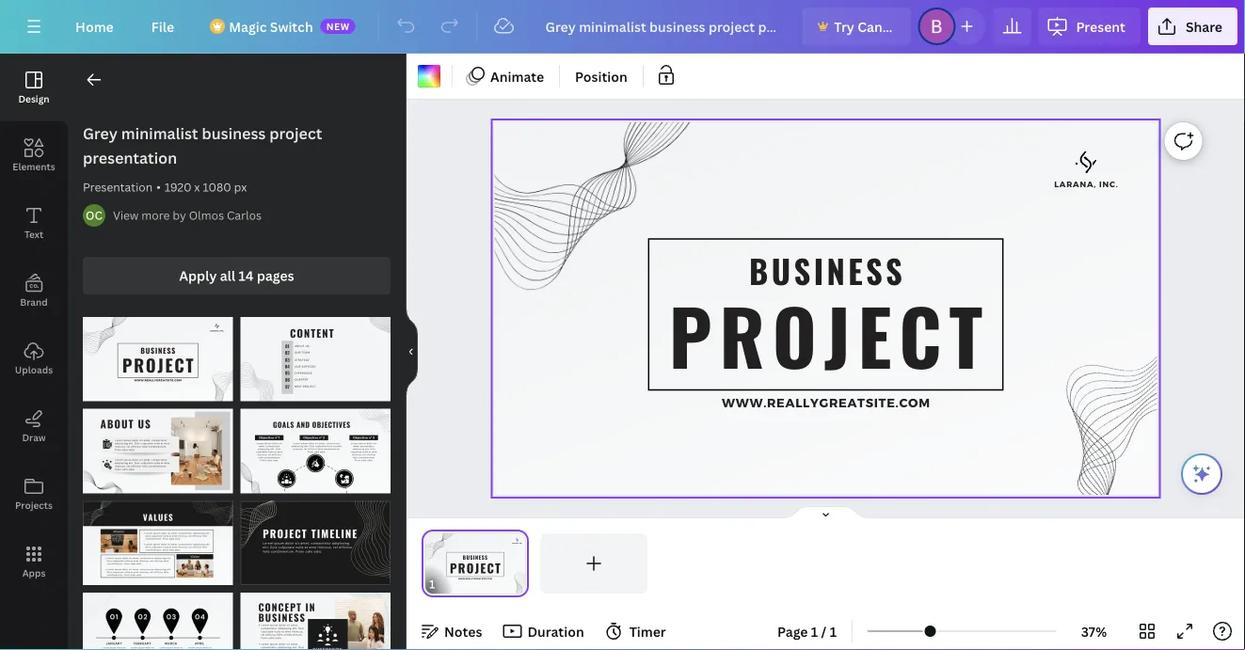 Task type: describe. For each thing, give the bounding box(es) containing it.
business
[[202, 123, 266, 144]]

inc.
[[1099, 179, 1119, 189]]

no color image
[[418, 65, 440, 88]]

apply all 14 pages
[[179, 267, 294, 285]]

1080
[[203, 179, 231, 195]]

timer
[[629, 623, 666, 640]]

1920 x 1080 px
[[164, 179, 247, 195]]

carlos
[[227, 208, 262, 223]]

grey
[[83, 123, 118, 144]]

new
[[326, 20, 350, 32]]

notes
[[444, 623, 482, 640]]

duration
[[527, 623, 584, 640]]

animate button
[[460, 61, 552, 91]]

view more by olmos carlos
[[113, 208, 262, 223]]

37% button
[[1063, 616, 1125, 647]]

1 1 from the left
[[811, 623, 818, 640]]

projects button
[[0, 460, 68, 528]]

present button
[[1038, 8, 1140, 45]]

1920
[[164, 179, 192, 195]]

duration button
[[497, 616, 592, 647]]

draw button
[[0, 392, 68, 460]]

1 vertical spatial project
[[669, 279, 990, 391]]

14
[[239, 267, 254, 285]]

project inside the grey minimalist business project presentation
[[269, 123, 322, 144]]

home link
[[60, 8, 129, 45]]

home
[[75, 17, 114, 35]]

view
[[113, 208, 139, 223]]

animate
[[490, 67, 544, 85]]

presentation
[[83, 148, 177, 168]]

try
[[834, 17, 854, 35]]

page 1 / 1
[[777, 623, 837, 640]]

share button
[[1148, 8, 1238, 45]]

position button
[[568, 61, 635, 91]]

business
[[749, 246, 906, 294]]

present
[[1076, 17, 1125, 35]]

uploads button
[[0, 325, 68, 392]]

grey minimalist business project presentation
[[83, 123, 322, 168]]

www.reallygreatsite.com
[[722, 395, 930, 410]]

presentation
[[83, 179, 153, 195]]

minimalist
[[121, 123, 198, 144]]

design
[[18, 92, 49, 105]]

hide pages image
[[781, 505, 871, 520]]

elements button
[[0, 121, 68, 189]]

file
[[151, 17, 174, 35]]

canva assistant image
[[1190, 463, 1213, 486]]

brand
[[20, 295, 48, 308]]

main menu bar
[[0, 0, 1245, 54]]

try canva pro button
[[802, 8, 922, 45]]

larana, inc.
[[1054, 179, 1119, 189]]

apply
[[179, 267, 217, 285]]



Task type: locate. For each thing, give the bounding box(es) containing it.
grey minimalist business project presentation image
[[83, 317, 233, 402], [240, 317, 391, 402], [83, 409, 233, 494], [240, 409, 391, 494], [83, 501, 233, 585], [240, 501, 391, 585], [83, 593, 233, 650], [240, 593, 391, 650]]

magic
[[229, 17, 267, 35]]

grey minimalist business project presentation element
[[83, 317, 233, 402], [240, 317, 391, 402], [83, 409, 233, 494], [240, 409, 391, 494], [83, 501, 233, 585], [240, 501, 391, 585], [83, 593, 233, 650], [240, 593, 391, 650]]

project up www.reallygreatsite.com
[[669, 279, 990, 391]]

/
[[821, 623, 827, 640]]

1 right "/"
[[830, 623, 837, 640]]

canva
[[858, 17, 897, 35]]

px
[[234, 179, 247, 195]]

try canva pro
[[834, 17, 922, 35]]

hide image
[[406, 307, 418, 397]]

design button
[[0, 54, 68, 121]]

timer button
[[599, 616, 674, 647]]

view more by olmos carlos button
[[113, 206, 262, 225]]

page 1 image
[[422, 534, 529, 594]]

0 horizontal spatial project
[[269, 123, 322, 144]]

x
[[194, 179, 200, 195]]

text button
[[0, 189, 68, 257]]

1
[[811, 623, 818, 640], [830, 623, 837, 640]]

Design title text field
[[530, 8, 795, 45]]

uploads
[[15, 363, 53, 376]]

olmos
[[189, 208, 224, 223]]

0 vertical spatial project
[[269, 123, 322, 144]]

0 horizontal spatial 1
[[811, 623, 818, 640]]

1 left "/"
[[811, 623, 818, 640]]

text
[[24, 228, 43, 240]]

apps
[[22, 567, 46, 579]]

draw
[[22, 431, 46, 444]]

1 horizontal spatial 1
[[830, 623, 837, 640]]

olmos carlos image
[[83, 204, 105, 227]]

olmos carlos element
[[83, 204, 105, 227]]

magic switch
[[229, 17, 313, 35]]

elements
[[12, 160, 55, 173]]

all
[[220, 267, 235, 285]]

switch
[[270, 17, 313, 35]]

apply all 14 pages button
[[83, 257, 391, 295]]

pro
[[900, 17, 922, 35]]

brand button
[[0, 257, 68, 325]]

Page title text field
[[443, 575, 451, 594]]

by
[[173, 208, 186, 223]]

notes button
[[414, 616, 490, 647]]

projects
[[15, 499, 53, 511]]

pages
[[257, 267, 294, 285]]

project
[[269, 123, 322, 144], [669, 279, 990, 391]]

larana,
[[1054, 179, 1097, 189]]

2 1 from the left
[[830, 623, 837, 640]]

apps button
[[0, 528, 68, 596]]

share
[[1186, 17, 1222, 35]]

position
[[575, 67, 628, 85]]

project right business
[[269, 123, 322, 144]]

side panel tab list
[[0, 54, 68, 596]]

37%
[[1081, 623, 1107, 640]]

1 horizontal spatial project
[[669, 279, 990, 391]]

file button
[[136, 8, 189, 45]]

more
[[141, 208, 170, 223]]

page
[[777, 623, 808, 640]]



Task type: vqa. For each thing, say whether or not it's contained in the screenshot.
the shapes
no



